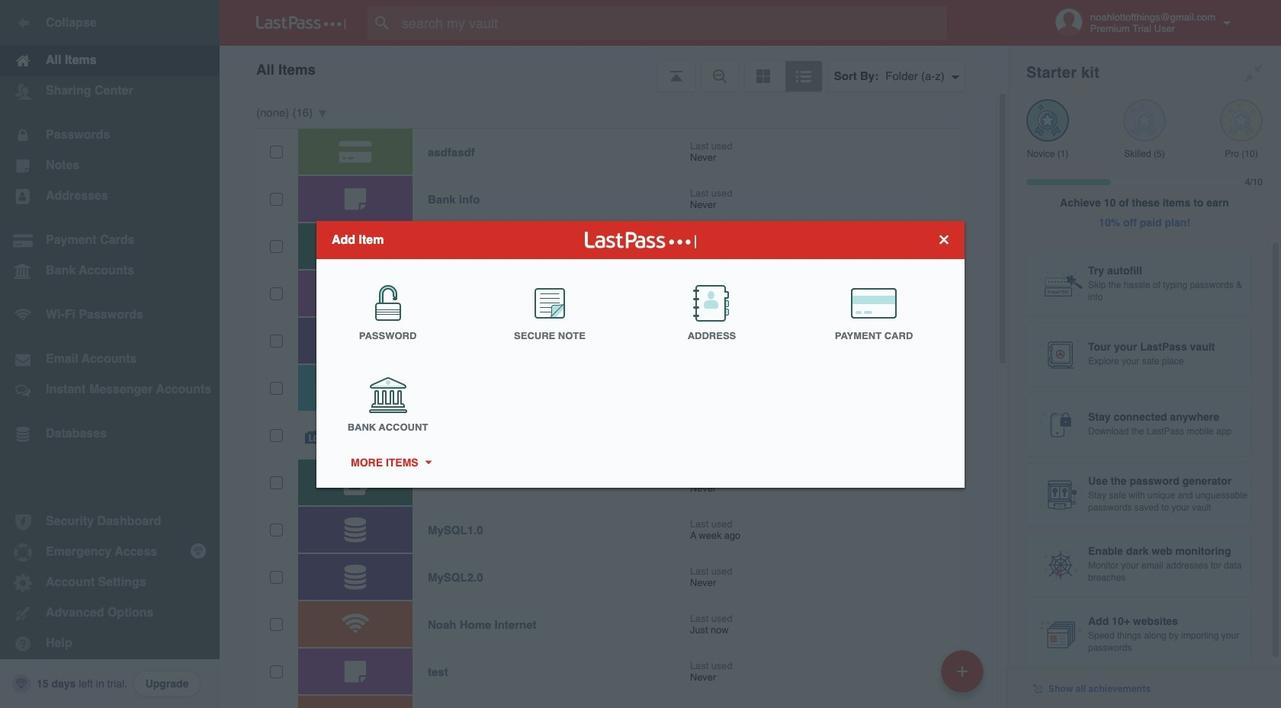 Task type: describe. For each thing, give the bounding box(es) containing it.
vault options navigation
[[220, 46, 1008, 92]]

new item navigation
[[936, 646, 993, 709]]

search my vault text field
[[368, 6, 977, 40]]

Search search field
[[368, 6, 977, 40]]

new item image
[[957, 666, 968, 677]]

lastpass image
[[256, 16, 346, 30]]



Task type: vqa. For each thing, say whether or not it's contained in the screenshot.
the search my vault text box
yes



Task type: locate. For each thing, give the bounding box(es) containing it.
caret right image
[[423, 461, 433, 465]]

dialog
[[317, 221, 965, 488]]

main navigation navigation
[[0, 0, 220, 709]]



